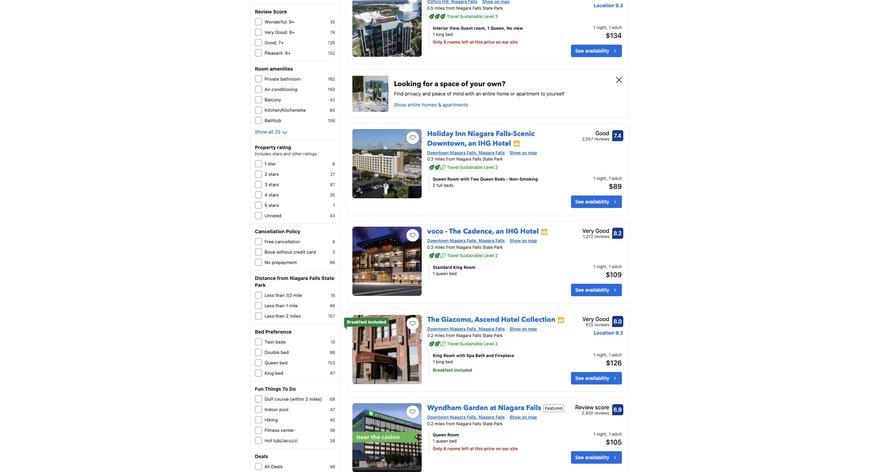 Task type: describe. For each thing, give the bounding box(es) containing it.
$89
[[609, 183, 622, 191]]

0.2 for wyndham
[[427, 422, 433, 427]]

and inside looking for a space of your own? find privacy and peace of mind with an entire home or apartment to yourself
[[422, 91, 431, 97]]

night for wyndham garden at niagara falls
[[597, 432, 607, 437]]

0.3 for voco - the cadence, an ihg hotel
[[427, 245, 434, 250]]

good: 7+
[[265, 40, 284, 45]]

review for score
[[255, 9, 272, 15]]

property
[[255, 145, 276, 150]]

than for 1
[[275, 303, 285, 309]]

king inside interior view guest room, 1 queen, no view 1 king bed only 5 rooms left at this price on our site
[[436, 32, 444, 37]]

double bed
[[265, 350, 289, 356]]

room,
[[474, 25, 486, 31]]

43
[[330, 213, 335, 219]]

score
[[595, 405, 609, 411]]

standard
[[433, 265, 452, 270]]

niagara inside distance from niagara falls state park
[[290, 276, 308, 281]]

sustainable for ascend
[[460, 342, 483, 347]]

reviews inside good 2,557 reviews
[[595, 136, 609, 142]]

0 vertical spatial the
[[449, 227, 461, 236]]

apartments
[[443, 102, 468, 108]]

on for scenic
[[522, 150, 527, 155]]

bathroom
[[280, 76, 301, 82]]

room inside standard king room 1 queen bed
[[464, 265, 476, 270]]

downtown niagara falls, niagara falls for giacomo,
[[427, 327, 505, 332]]

0 vertical spatial very
[[265, 29, 274, 35]]

or
[[511, 91, 515, 97]]

2 vertical spatial an
[[496, 227, 504, 236]]

mile for less than 1 mile
[[289, 303, 298, 309]]

show for voco - the cadence, an ihg hotel
[[510, 239, 521, 244]]

tub/jacuzzi
[[273, 438, 297, 444]]

16
[[331, 293, 335, 298]]

golf course (within 2 miles)
[[265, 397, 322, 402]]

availability for the giacomo, ascend hotel collection
[[585, 376, 609, 382]]

from for wyndham
[[446, 422, 455, 427]]

, for voco - the cadence, an ihg hotel
[[607, 265, 608, 270]]

8.0
[[614, 319, 622, 325]]

84
[[330, 108, 335, 113]]

downtown,
[[427, 139, 467, 148]]

all deals
[[265, 464, 283, 470]]

downtown niagara falls, niagara falls for inn
[[427, 150, 505, 155]]

downtown for wyndham
[[427, 415, 449, 420]]

0.5 miles from niagara falls state park
[[427, 5, 503, 11]]

queen right two
[[480, 177, 494, 182]]

0 vertical spatial included
[[368, 320, 386, 325]]

8+
[[289, 29, 295, 35]]

miles down less than 1 mile
[[290, 314, 301, 319]]

0 vertical spatial breakfast
[[347, 320, 367, 325]]

availability for voco - the cadence, an ihg hotel
[[585, 287, 609, 293]]

2 down '8'
[[333, 250, 335, 255]]

less for less than 1 mile
[[265, 303, 274, 309]]

king for room
[[433, 354, 442, 359]]

36
[[330, 428, 335, 434]]

beds inside queen room with two queen beds - non-smoking 2 full beds
[[444, 183, 453, 188]]

yourself
[[547, 91, 565, 97]]

see availability link for voco - the cadence, an ihg hotel
[[571, 284, 622, 297]]

1 vertical spatial good:
[[265, 40, 277, 45]]

view
[[513, 25, 523, 31]]

show all 25
[[255, 129, 281, 135]]

map for voco - the cadence, an ihg hotel
[[528, 239, 537, 244]]

credit
[[293, 250, 305, 255]]

1 sustainable from the top
[[460, 14, 483, 19]]

park for voco - the cadence, an ihg hotel
[[494, 245, 503, 250]]

2 up 'king room with spa bath and fireplace' link
[[495, 342, 498, 347]]

king room with spa bath and fireplace link
[[433, 353, 550, 359]]

only inside queen room 1 queen bed only 6 rooms left at this price on our site
[[433, 447, 442, 452]]

state up travel sustainable level 3
[[483, 5, 493, 11]]

falls up two
[[473, 157, 481, 162]]

see for voco - the cadence, an ihg hotel
[[575, 287, 584, 293]]

level for hotel
[[484, 342, 494, 347]]

this property is part of our preferred partner program. it's committed to providing excellent service and good value. it'll pay us a higher commission if you make a booking. image for voco - the cadence, an ihg hotel
[[541, 229, 548, 236]]

king room with spa bath and fireplace 1 king bed breakfast included
[[433, 354, 514, 373]]

show on map for collection
[[510, 327, 537, 332]]

hiking
[[265, 418, 278, 423]]

7+
[[279, 40, 284, 45]]

no inside interior view guest room, 1 queen, no view 1 king bed only 5 rooms left at this price on our site
[[507, 25, 512, 31]]

1 availability from the top
[[585, 48, 609, 54]]

private
[[265, 76, 279, 82]]

distance from niagara falls state park
[[255, 276, 334, 288]]

home
[[497, 91, 509, 97]]

wonderful:
[[265, 19, 288, 25]]

on for collection
[[522, 327, 527, 332]]

1 see availability from the top
[[575, 48, 609, 54]]

1 night , 1 adult $109
[[594, 265, 622, 279]]

looking
[[394, 79, 421, 89]]

adult for wyndham garden at niagara falls
[[612, 432, 622, 437]]

stars for 4 stars
[[269, 192, 279, 198]]

1 location from the top
[[594, 2, 614, 8]]

queen room with two queen beds - non-smoking link
[[433, 177, 550, 183]]

, for the giacomo, ascend hotel collection
[[607, 353, 608, 358]]

site inside interior view guest room, 1 queen, no view 1 king bed only 5 rooms left at this price on our site
[[510, 39, 518, 45]]

interior view guest room, 1 queen, no view link
[[433, 25, 550, 31]]

featured
[[545, 406, 563, 411]]

bed preference
[[255, 329, 292, 335]]

1 vertical spatial beds
[[276, 340, 286, 345]]

conditioning
[[272, 87, 298, 92]]

room for holiday
[[447, 177, 459, 182]]

193
[[328, 87, 335, 92]]

falls down voco - the cadence, an ihg hotel
[[496, 239, 505, 244]]

wyndham garden at niagara falls image
[[352, 404, 422, 473]]

policy
[[286, 229, 300, 235]]

show all 25 button
[[255, 129, 289, 137]]

the giacomo, ascend hotel collection image
[[352, 315, 422, 385]]

rooms inside queen room 1 queen bed only 6 rooms left at this price on our site
[[447, 447, 461, 452]]

- inside queen room with two queen beds - non-smoking 2 full beds
[[506, 177, 508, 182]]

3 stars
[[265, 182, 279, 187]]

smoking
[[520, 177, 538, 182]]

queen inside standard king room 1 queen bed
[[436, 271, 448, 277]]

5 inside interior view guest room, 1 queen, no view 1 king bed only 5 rooms left at this price on our site
[[444, 39, 446, 45]]

night for the giacomo, ascend hotel collection
[[597, 353, 607, 358]]

0.3 miles from niagara falls state park for niagara
[[427, 157, 503, 162]]

miles for voco
[[435, 245, 445, 250]]

wonderful: 9+
[[265, 19, 295, 25]]

king inside standard king room 1 queen bed
[[453, 265, 463, 270]]

, inside 1 night , 1 adult $134
[[607, 25, 608, 30]]

1 horizontal spatial ihg
[[506, 227, 519, 236]]

4
[[265, 192, 267, 198]]

property rating includes stars and other ratings
[[255, 145, 317, 157]]

6+
[[285, 50, 291, 56]]

travel sustainable level 3
[[447, 14, 498, 19]]

from for holiday
[[446, 157, 455, 162]]

bed inside king room with spa bath and fireplace 1 king bed breakfast included
[[445, 360, 453, 365]]

falls down 'wyndham garden at niagara falls'
[[496, 415, 505, 420]]

2 up beds
[[495, 165, 498, 170]]

garden
[[463, 404, 488, 413]]

, for holiday inn niagara falls-scenic downtown, an ihg hotel
[[607, 176, 608, 181]]

show inside button
[[394, 102, 406, 108]]

travel for -
[[447, 253, 459, 259]]

includes
[[255, 151, 271, 157]]

0 horizontal spatial no
[[265, 260, 271, 265]]

mind
[[453, 91, 464, 97]]

room for wyndham
[[447, 433, 459, 438]]

golf
[[265, 397, 273, 402]]

1 see availability link from the top
[[571, 45, 622, 57]]

two
[[470, 177, 479, 182]]

6 inside queen room 1 queen bed only 6 rooms left at this price on our site
[[444, 447, 446, 452]]

no prepayment
[[265, 260, 297, 265]]

2 location 9.3 from the top
[[594, 330, 623, 336]]

falls down cadence,
[[473, 245, 481, 250]]

stars inside property rating includes stars and other ratings
[[273, 151, 282, 157]]

1 inside queen room 1 queen bed only 6 rooms left at this price on our site
[[433, 439, 435, 444]]

king inside king room with spa bath and fireplace 1 king bed breakfast included
[[436, 360, 444, 365]]

from for voco
[[446, 245, 455, 250]]

ihg inside holiday inn niagara falls-scenic downtown, an ihg hotel
[[478, 139, 491, 148]]

free
[[265, 239, 274, 245]]

less than 1/2 mile
[[265, 293, 302, 298]]

our inside queen room 1 queen bed only 6 rooms left at this price on our site
[[502, 447, 509, 452]]

rooms inside interior view guest room, 1 queen, no view 1 king bed only 5 rooms left at this price on our site
[[447, 39, 461, 45]]

adult for holiday inn niagara falls-scenic downtown, an ihg hotel
[[612, 176, 622, 181]]

this property is part of our preferred partner program. it's committed to providing excellent service and good value. it'll pay us a higher commission if you make a booking. image for holiday inn niagara falls-scenic downtown, an ihg hotel
[[513, 140, 520, 147]]

68
[[330, 397, 335, 402]]

state for holiday
[[483, 157, 493, 162]]

153
[[328, 361, 335, 366]]

site inside queen room 1 queen bed only 6 rooms left at this price on our site
[[510, 447, 518, 452]]

see availability for voco - the cadence, an ihg hotel
[[575, 287, 609, 293]]

pool
[[279, 407, 288, 413]]

less for less than 1/2 mile
[[265, 293, 274, 298]]

good for 8.2
[[596, 228, 609, 234]]

miles for holiday
[[435, 157, 445, 162]]

1 level from the top
[[484, 14, 494, 19]]

40
[[330, 418, 335, 423]]

scored 8.0 element
[[612, 316, 623, 328]]

holiday
[[427, 129, 454, 138]]

price inside queen room 1 queen bed only 6 rooms left at this price on our site
[[484, 447, 495, 452]]

double
[[265, 350, 279, 356]]

hotel inside voco - the cadence, an ihg hotel link
[[520, 227, 539, 236]]

this property is part of our preferred partner program. it's committed to providing excellent service and good value. it'll pay us a higher commission if you make a booking. image for the giacomo, ascend hotel collection
[[558, 317, 565, 324]]

1 horizontal spatial 3
[[495, 14, 498, 19]]

this property is part of our preferred partner program. it's committed to providing excellent service and good value. it'll pay us a higher commission if you make a booking. image for scenic
[[513, 140, 520, 147]]

2 down less than 1 mile
[[286, 314, 289, 319]]

only inside interior view guest room, 1 queen, no view 1 king bed only 5 rooms left at this price on our site
[[433, 39, 442, 45]]

87 for king bed
[[330, 371, 335, 376]]

show on map for falls
[[510, 415, 537, 420]]

falls down ascend
[[473, 333, 481, 339]]

with for inn
[[460, 177, 469, 182]]

cadence,
[[463, 227, 494, 236]]

reviews for 8.0
[[595, 323, 609, 328]]

0 horizontal spatial 6
[[332, 161, 335, 167]]

your
[[470, 79, 485, 89]]

downtown niagara falls, niagara falls for -
[[427, 239, 505, 244]]

state for wyndham
[[483, 422, 493, 427]]

very for 8.0
[[582, 316, 594, 323]]

privacy
[[405, 91, 421, 97]]

1 9.3 from the top
[[616, 2, 623, 8]]

see availability link for the giacomo, ascend hotel collection
[[571, 373, 622, 385]]

falls inside wyndham garden at niagara falls link
[[526, 404, 541, 413]]

fireplace
[[495, 354, 514, 359]]

see availability for the giacomo, ascend hotel collection
[[575, 376, 609, 382]]

park inside distance from niagara falls state park
[[255, 282, 266, 288]]

1 night , 1 adult $105
[[594, 432, 622, 447]]

review for score
[[575, 405, 594, 411]]

1 vertical spatial 3
[[265, 182, 267, 187]]

review score
[[255, 9, 287, 15]]

cancellation policy
[[255, 229, 300, 235]]

0 vertical spatial deals
[[255, 454, 268, 460]]

park for wyndham garden at niagara falls
[[494, 422, 503, 427]]

find
[[394, 91, 404, 97]]

from right 0.5
[[446, 5, 455, 11]]

our inside interior view guest room, 1 queen, no view 1 king bed only 5 rooms left at this price on our site
[[502, 39, 509, 45]]

travel for inn
[[447, 165, 459, 170]]

less for less than 2 miles
[[265, 314, 274, 319]]

1 inside standard king room 1 queen bed
[[433, 271, 435, 277]]

park up queen,
[[494, 5, 503, 11]]

47
[[330, 408, 335, 413]]

travel for giacomo,
[[447, 342, 459, 347]]

all
[[268, 129, 273, 135]]

$134
[[606, 31, 622, 39]]

downtown for the
[[427, 327, 449, 332]]

falls down falls-
[[496, 150, 505, 155]]

standard king room link
[[433, 265, 550, 271]]

$109
[[606, 271, 622, 279]]

beds
[[495, 177, 505, 182]]

on for falls
[[522, 415, 527, 420]]

space
[[440, 79, 459, 89]]

falls down the giacomo, ascend hotel collection
[[496, 327, 505, 332]]

the giacomo, ascend hotel collection
[[427, 315, 556, 325]]

travel sustainable level 2 for the
[[447, 253, 498, 259]]

0 vertical spatial of
[[461, 79, 468, 89]]

entire inside button
[[408, 102, 420, 108]]

center
[[281, 428, 294, 434]]

do
[[289, 386, 296, 392]]

the giacomo, ascend hotel collection link
[[427, 313, 556, 325]]

see availability for holiday inn niagara falls-scenic downtown, an ihg hotel
[[575, 199, 609, 205]]

adult for the giacomo, ascend hotel collection
[[612, 353, 622, 358]]

1 vertical spatial 5
[[265, 203, 267, 208]]

review score 2,900 reviews
[[575, 405, 609, 416]]

map for holiday inn niagara falls-scenic downtown, an ihg hotel
[[528, 150, 537, 155]]

room up private
[[255, 66, 269, 72]]

fun things to do
[[255, 386, 296, 392]]

scored 8.2 element
[[612, 228, 623, 239]]



Task type: vqa. For each thing, say whether or not it's contained in the screenshot.


Task type: locate. For each thing, give the bounding box(es) containing it.
night inside 1 night , 1 adult $109
[[597, 265, 607, 270]]

show on map for scenic
[[510, 150, 537, 155]]

adult inside 1 night , 1 adult $134
[[612, 25, 622, 30]]

less up less than 1 mile
[[265, 293, 274, 298]]

on inside interior view guest room, 1 queen, no view 1 king bed only 5 rooms left at this price on our site
[[496, 39, 501, 45]]

the left giacomo, at bottom
[[427, 315, 440, 325]]

4 see from the top
[[575, 376, 584, 382]]

1 vertical spatial deals
[[271, 464, 283, 470]]

with inside king room with spa bath and fireplace 1 king bed breakfast included
[[456, 354, 465, 359]]

king inside king room with spa bath and fireplace 1 king bed breakfast included
[[433, 354, 442, 359]]

left down queen room link
[[462, 447, 469, 452]]

1 inside king room with spa bath and fireplace 1 king bed breakfast included
[[433, 360, 435, 365]]

adult inside the 1 night , 1 adult $105
[[612, 432, 622, 437]]

1 king from the top
[[436, 32, 444, 37]]

86 down '8'
[[330, 260, 335, 265]]

0 vertical spatial beds
[[444, 183, 453, 188]]

3 up queen,
[[495, 14, 498, 19]]

2 left miles)
[[305, 397, 308, 402]]

room inside queen room with two queen beds - non-smoking 2 full beds
[[447, 177, 459, 182]]

this down queen room link
[[475, 447, 483, 452]]

show for holiday inn niagara falls-scenic downtown, an ihg hotel
[[510, 150, 521, 155]]

0 vertical spatial an
[[476, 91, 481, 97]]

on for an
[[522, 239, 527, 244]]

2 than from the top
[[275, 303, 285, 309]]

2 travel from the top
[[447, 165, 459, 170]]

price inside interior view guest room, 1 queen, no view 1 king bed only 5 rooms left at this price on our site
[[484, 39, 495, 45]]

falls inside distance from niagara falls state park
[[309, 276, 320, 281]]

level
[[484, 14, 494, 19], [484, 165, 494, 170], [484, 253, 494, 259], [484, 342, 494, 347]]

1 downtown niagara falls, niagara falls from the top
[[427, 150, 505, 155]]

1 vertical spatial queen
[[436, 439, 448, 444]]

scenic
[[513, 129, 535, 138]]

1 travel sustainable level 2 from the top
[[447, 165, 498, 170]]

0 vertical spatial ihg
[[478, 139, 491, 148]]

night inside 1 night , 1 adult $126
[[597, 353, 607, 358]]

0 horizontal spatial ihg
[[478, 139, 491, 148]]

very good element
[[582, 227, 609, 235], [582, 315, 609, 324]]

stars for 5 stars
[[269, 203, 279, 208]]

2 location from the top
[[594, 330, 614, 336]]

0 vertical spatial only
[[433, 39, 442, 45]]

queen for queen room with two queen beds - non-smoking 2 full beds
[[433, 177, 446, 182]]

beds right full
[[444, 183, 453, 188]]

1 vertical spatial -
[[445, 227, 447, 236]]

1 vertical spatial than
[[275, 303, 285, 309]]

6.9
[[614, 407, 622, 413]]

0.2 miles from niagara falls state park
[[427, 333, 503, 339], [427, 422, 503, 427]]

very inside very good 870 reviews
[[582, 316, 594, 323]]

, inside the 1 night , 1 adult $105
[[607, 432, 608, 437]]

4 downtown from the top
[[427, 415, 449, 420]]

0 vertical spatial -
[[506, 177, 508, 182]]

less
[[265, 293, 274, 298], [265, 303, 274, 309], [265, 314, 274, 319]]

4 show on map from the top
[[510, 415, 537, 420]]

1 less from the top
[[265, 293, 274, 298]]

2 0.3 miles from niagara falls state park from the top
[[427, 245, 503, 250]]

included inside king room with spa bath and fireplace 1 king bed breakfast included
[[454, 368, 472, 373]]

3 night from the top
[[597, 265, 607, 270]]

1 vertical spatial 6
[[444, 447, 446, 452]]

86
[[330, 260, 335, 265], [330, 304, 335, 309]]

for
[[423, 79, 433, 89]]

3 see availability from the top
[[575, 287, 609, 293]]

126
[[328, 40, 335, 45]]

1 night , 1 adult $134
[[594, 25, 622, 39]]

1 vertical spatial review
[[575, 405, 594, 411]]

1 travel from the top
[[447, 14, 459, 19]]

room left spa
[[443, 354, 455, 359]]

downtown niagara falls, niagara falls
[[427, 150, 505, 155], [427, 239, 505, 244], [427, 327, 505, 332], [427, 415, 505, 420]]

2 86 from the top
[[330, 304, 335, 309]]

this down room,
[[475, 39, 483, 45]]

level for falls-
[[484, 165, 494, 170]]

2 , from the top
[[607, 176, 608, 181]]

at
[[470, 39, 474, 45], [490, 404, 496, 413], [470, 447, 474, 452]]

review left score
[[575, 405, 594, 411]]

good for 8.0
[[596, 316, 609, 323]]

1 good from the top
[[596, 130, 609, 136]]

on inside queen room 1 queen bed only 6 rooms left at this price on our site
[[496, 447, 501, 452]]

queen,
[[491, 25, 506, 31]]

2 inside queen room with two queen beds - non-smoking 2 full beds
[[433, 183, 435, 188]]

very left 8.0
[[582, 316, 594, 323]]

level for cadence,
[[484, 253, 494, 259]]

8
[[332, 239, 335, 245]]

downtown niagara falls, niagara falls for garden
[[427, 415, 505, 420]]

0 vertical spatial entire
[[483, 91, 495, 97]]

0 vertical spatial review
[[255, 9, 272, 15]]

0.3 miles from niagara falls state park down cadence,
[[427, 245, 503, 250]]

0 vertical spatial travel sustainable level 2
[[447, 165, 498, 170]]

0 horizontal spatial included
[[368, 320, 386, 325]]

miles down the voco
[[435, 245, 445, 250]]

to
[[541, 91, 545, 97]]

very for 8.2
[[582, 228, 594, 234]]

of left mind
[[447, 91, 452, 97]]

travel sustainable level 2 up standard king room link
[[447, 253, 498, 259]]

room for the
[[443, 354, 455, 359]]

0 vertical spatial than
[[275, 293, 285, 298]]

1 adult from the top
[[612, 25, 622, 30]]

4 availability from the top
[[585, 376, 609, 382]]

1 vertical spatial entire
[[408, 102, 420, 108]]

1 location 9.3 from the top
[[594, 2, 623, 8]]

3 level from the top
[[484, 253, 494, 259]]

entire inside looking for a space of your own? find privacy and peace of mind with an entire home or apartment to yourself
[[483, 91, 495, 97]]

5 adult from the top
[[612, 432, 622, 437]]

2 9.3 from the top
[[616, 330, 623, 336]]

very good element for 8.0
[[582, 315, 609, 324]]

this inside interior view guest room, 1 queen, no view 1 king bed only 5 rooms left at this price on our site
[[475, 39, 483, 45]]

2 see from the top
[[575, 199, 584, 205]]

see for wyndham garden at niagara falls
[[575, 455, 584, 461]]

state inside distance from niagara falls state park
[[322, 276, 334, 281]]

4 , from the top
[[607, 353, 608, 358]]

from inside distance from niagara falls state park
[[277, 276, 288, 281]]

stars for 2 stars
[[269, 172, 279, 177]]

4 night from the top
[[597, 353, 607, 358]]

2 good from the top
[[596, 228, 609, 234]]

5 night from the top
[[597, 432, 607, 437]]

0.5
[[427, 5, 433, 11]]

3 travel sustainable level 2 from the top
[[447, 342, 498, 347]]

level up interior view guest room, 1 queen, no view link
[[484, 14, 494, 19]]

location up 1 night , 1 adult $134
[[594, 2, 614, 8]]

0 horizontal spatial of
[[447, 91, 452, 97]]

location 9.3
[[594, 2, 623, 8], [594, 330, 623, 336]]

falls, for niagara
[[467, 150, 478, 155]]

see availability link for holiday inn niagara falls-scenic downtown, an ihg hotel
[[571, 196, 622, 208]]

left inside interior view guest room, 1 queen, no view 1 king bed only 5 rooms left at this price on our site
[[462, 39, 469, 45]]

state down ascend
[[483, 333, 493, 339]]

room inside queen room 1 queen bed only 6 rooms left at this price on our site
[[447, 433, 459, 438]]

falls, for the
[[467, 239, 478, 244]]

1 vertical spatial less
[[265, 303, 274, 309]]

left inside queen room 1 queen bed only 6 rooms left at this price on our site
[[462, 447, 469, 452]]

queen bed
[[265, 360, 288, 366]]

2 vertical spatial at
[[470, 447, 474, 452]]

, inside 1 night , 1 adult $109
[[607, 265, 608, 270]]

0 vertical spatial location
[[594, 2, 614, 8]]

card
[[307, 250, 316, 255]]

good inside good 2,557 reviews
[[596, 130, 609, 136]]

4 stars
[[265, 192, 279, 198]]

2 0.3 from the top
[[427, 245, 434, 250]]

reviews right 870
[[595, 323, 609, 328]]

35 up 74
[[330, 19, 335, 25]]

hotel inside holiday inn niagara falls-scenic downtown, an ihg hotel
[[493, 139, 511, 148]]

5 see from the top
[[575, 455, 584, 461]]

4 level from the top
[[484, 342, 494, 347]]

king down queen bed at left
[[265, 371, 274, 376]]

3 travel from the top
[[447, 253, 459, 259]]

park up beds
[[494, 157, 503, 162]]

state for voco
[[483, 245, 493, 250]]

2 adult from the top
[[612, 176, 622, 181]]

2 down "1 star" at the left top
[[265, 172, 267, 177]]

0.3 miles from niagara falls state park up two
[[427, 157, 503, 162]]

price down queen room link
[[484, 447, 495, 452]]

review score element
[[575, 404, 609, 412]]

reviews inside very good 870 reviews
[[595, 323, 609, 328]]

1 horizontal spatial the
[[449, 227, 461, 236]]

1 vertical spatial an
[[468, 139, 476, 148]]

night for voco - the cadence, an ihg hotel
[[597, 265, 607, 270]]

35 for wonderful: 9+
[[330, 19, 335, 25]]

and down rating
[[283, 151, 291, 157]]

1 0.3 miles from niagara falls state park from the top
[[427, 157, 503, 162]]

travel sustainable level 2
[[447, 165, 498, 170], [447, 253, 498, 259], [447, 342, 498, 347]]

bath
[[475, 354, 485, 359]]

at inside queen room 1 queen bed only 6 rooms left at this price on our site
[[470, 447, 474, 452]]

reviews for 8.2
[[595, 234, 609, 240]]

availability down 1 night , 1 adult $89
[[585, 199, 609, 205]]

0 vertical spatial site
[[510, 39, 518, 45]]

from down prepayment
[[277, 276, 288, 281]]

good left 7.4
[[596, 130, 609, 136]]

2 vertical spatial than
[[275, 314, 285, 319]]

and inside property rating includes stars and other ratings
[[283, 151, 291, 157]]

adult inside 1 night , 1 adult $89
[[612, 176, 622, 181]]

no
[[507, 25, 512, 31], [265, 260, 271, 265]]

1 horizontal spatial -
[[506, 177, 508, 182]]

things
[[265, 386, 281, 392]]

2 sustainable from the top
[[460, 165, 483, 170]]

room amenities
[[255, 66, 293, 72]]

2 availability from the top
[[585, 199, 609, 205]]

1 vertical spatial 0.3 miles from niagara falls state park
[[427, 245, 503, 250]]

rooms
[[447, 39, 461, 45], [447, 447, 461, 452]]

0 vertical spatial this
[[475, 39, 483, 45]]

adult up $89
[[612, 176, 622, 181]]

1 vertical spatial 0.2
[[427, 422, 433, 427]]

5 down interior
[[444, 39, 446, 45]]

good inside very good 870 reviews
[[596, 316, 609, 323]]

miles for the
[[435, 333, 445, 339]]

1 vertical spatial good
[[596, 228, 609, 234]]

1 price from the top
[[484, 39, 495, 45]]

see for the giacomo, ascend hotel collection
[[575, 376, 584, 382]]

very inside very good 1,272 reviews
[[582, 228, 594, 234]]

35 for 4 stars
[[330, 193, 335, 198]]

with for giacomo,
[[456, 354, 465, 359]]

miles down wyndham
[[435, 422, 445, 427]]

adult inside 1 night , 1 adult $126
[[612, 353, 622, 358]]

voco - the cadence, an ihg hotel link
[[427, 224, 539, 236]]

2 reviews from the top
[[595, 234, 609, 240]]

miles down giacomo, at bottom
[[435, 333, 445, 339]]

sustainable up two
[[460, 165, 483, 170]]

show entire homes & apartments
[[394, 102, 468, 108]]

1 only from the top
[[433, 39, 442, 45]]

3 downtown from the top
[[427, 327, 449, 332]]

park down the giacomo, ascend hotel collection
[[494, 333, 503, 339]]

3 falls, from the top
[[467, 327, 478, 332]]

&
[[438, 102, 441, 108]]

falls, for at
[[467, 415, 478, 420]]

king bed
[[265, 371, 283, 376]]

2 35 from the top
[[330, 193, 335, 198]]

holiday inn niagara falls-scenic downtown, an ihg hotel
[[427, 129, 535, 148]]

0.2 miles from niagara falls state park for giacomo,
[[427, 333, 503, 339]]

1 very good element from the top
[[582, 227, 609, 235]]

0 horizontal spatial king
[[265, 371, 274, 376]]

$126
[[606, 359, 622, 367]]

see availability down the 1 night , 1 adult $105
[[575, 455, 609, 461]]

0 vertical spatial very good element
[[582, 227, 609, 235]]

1 show on map from the top
[[510, 150, 537, 155]]

queen down wyndham
[[436, 439, 448, 444]]

bed inside interior view guest room, 1 queen, no view 1 king bed only 5 rooms left at this price on our site
[[445, 32, 453, 37]]

room down wyndham
[[447, 433, 459, 438]]

, for wyndham garden at niagara falls
[[607, 432, 608, 437]]

4 see availability from the top
[[575, 376, 609, 382]]

stars down star
[[269, 172, 279, 177]]

good: left 7+
[[265, 40, 277, 45]]

1 vertical spatial travel sustainable level 2
[[447, 253, 498, 259]]

travel down giacomo, at bottom
[[447, 342, 459, 347]]

5 availability from the top
[[585, 455, 609, 461]]

reviews inside very good 1,272 reviews
[[595, 234, 609, 240]]

2 horizontal spatial and
[[486, 354, 494, 359]]

an down your
[[476, 91, 481, 97]]

fitness center
[[265, 428, 294, 434]]

show on map for an
[[510, 239, 537, 244]]

good element
[[582, 129, 609, 137]]

good inside very good 1,272 reviews
[[596, 228, 609, 234]]

5 stars
[[265, 203, 279, 208]]

1 vertical spatial king
[[436, 360, 444, 365]]

5 see availability link from the top
[[571, 452, 622, 464]]

queen down wyndham
[[433, 433, 446, 438]]

hotel inside the giacomo, ascend hotel collection link
[[501, 315, 520, 325]]

downtown down the voco
[[427, 239, 449, 244]]

travel sustainable level 2 up spa
[[447, 342, 498, 347]]

0 vertical spatial queen
[[436, 271, 448, 277]]

park up queen room link
[[494, 422, 503, 427]]

1 reviews from the top
[[595, 136, 609, 142]]

adult up the $134
[[612, 25, 622, 30]]

availability down the 1 night , 1 adult $105
[[585, 455, 609, 461]]

sheraton fallsview hotel image
[[352, 0, 422, 57]]

3 availability from the top
[[585, 287, 609, 293]]

1 horizontal spatial breakfast
[[433, 368, 453, 373]]

1 vertical spatial and
[[283, 151, 291, 157]]

this property is part of our preferred partner program. it's committed to providing excellent service and good value. it'll pay us a higher commission if you make a booking. image
[[513, 140, 520, 147], [541, 229, 548, 236], [541, 229, 548, 236], [558, 317, 565, 324]]

0.3 down the voco
[[427, 245, 434, 250]]

see
[[575, 48, 584, 54], [575, 199, 584, 205], [575, 287, 584, 293], [575, 376, 584, 382], [575, 455, 584, 461]]

3 less from the top
[[265, 314, 274, 319]]

1 see from the top
[[575, 48, 584, 54]]

870
[[586, 323, 593, 328]]

non-
[[509, 177, 520, 182]]

miles down the downtown,
[[435, 157, 445, 162]]

falls, for ascend
[[467, 327, 478, 332]]

with left two
[[460, 177, 469, 182]]

1 horizontal spatial this property is part of our preferred partner program. it's committed to providing excellent service and good value. it'll pay us a higher commission if you make a booking. image
[[558, 317, 565, 324]]

show inside "dropdown button"
[[255, 129, 267, 135]]

0 horizontal spatial beds
[[276, 340, 286, 345]]

1 vertical spatial 35
[[330, 193, 335, 198]]

0 horizontal spatial this property is part of our preferred partner program. it's committed to providing excellent service and good value. it'll pay us a higher commission if you make a booking. image
[[513, 140, 520, 147]]

0 vertical spatial hotel
[[493, 139, 511, 148]]

stars down rating
[[273, 151, 282, 157]]

falls up travel sustainable level 3
[[473, 5, 481, 11]]

1 horizontal spatial 5
[[444, 39, 446, 45]]

air
[[265, 87, 270, 92]]

0.2 miles from niagara falls state park for garden
[[427, 422, 503, 427]]

0 vertical spatial 5
[[444, 39, 446, 45]]

0.3 miles from niagara falls state park for the
[[427, 245, 503, 250]]

queen for queen room 1 queen bed only 6 rooms left at this price on our site
[[433, 433, 446, 438]]

very up good: 7+
[[265, 29, 274, 35]]

from up standard at the bottom of page
[[446, 245, 455, 250]]

inn
[[455, 129, 466, 138]]

0 vertical spatial with
[[465, 91, 475, 97]]

all
[[265, 464, 270, 470]]

, inside 1 night , 1 adult $126
[[607, 353, 608, 358]]

downtown for holiday
[[427, 150, 449, 155]]

looking for a space of your own? image
[[352, 76, 389, 112]]

than down less than 1 mile
[[275, 314, 285, 319]]

and down for on the top
[[422, 91, 431, 97]]

1 map from the top
[[528, 150, 537, 155]]

1 vertical spatial the
[[427, 315, 440, 325]]

1 horizontal spatial included
[[454, 368, 472, 373]]

1 falls, from the top
[[467, 150, 478, 155]]

availability for holiday inn niagara falls-scenic downtown, an ihg hotel
[[585, 199, 609, 205]]

0 vertical spatial good
[[596, 130, 609, 136]]

twin beds
[[265, 340, 286, 345]]

night inside the 1 night , 1 adult $105
[[597, 432, 607, 437]]

1 vertical spatial price
[[484, 447, 495, 452]]

0.2 miles from niagara falls state park down garden
[[427, 422, 503, 427]]

no down book
[[265, 260, 271, 265]]

niagara
[[456, 5, 471, 11], [468, 129, 494, 138], [450, 150, 466, 155], [479, 150, 494, 155], [456, 157, 471, 162], [450, 239, 466, 244], [479, 239, 494, 244], [456, 245, 471, 250], [290, 276, 308, 281], [450, 327, 466, 332], [479, 327, 494, 332], [456, 333, 471, 339], [498, 404, 525, 413], [450, 415, 466, 420], [479, 415, 494, 420], [456, 422, 471, 427]]

5 , from the top
[[607, 432, 608, 437]]

2 vertical spatial very
[[582, 316, 594, 323]]

breakfast
[[347, 320, 367, 325], [433, 368, 453, 373]]

site down queen room link
[[510, 447, 518, 452]]

0 vertical spatial at
[[470, 39, 474, 45]]

reviews inside review score 2,900 reviews
[[595, 411, 609, 416]]

3 see availability link from the top
[[571, 284, 622, 297]]

4 sustainable from the top
[[460, 342, 483, 347]]

2 price from the top
[[484, 447, 495, 452]]

our down queen,
[[502, 39, 509, 45]]

night inside 1 night , 1 adult $134
[[597, 25, 607, 30]]

1 vertical spatial ihg
[[506, 227, 519, 236]]

2 87 from the top
[[330, 371, 335, 376]]

falls
[[473, 5, 481, 11], [496, 150, 505, 155], [473, 157, 481, 162], [496, 239, 505, 244], [473, 245, 481, 250], [309, 276, 320, 281], [496, 327, 505, 332], [473, 333, 481, 339], [526, 404, 541, 413], [496, 415, 505, 420], [473, 422, 481, 427]]

with inside queen room with two queen beds - non-smoking 2 full beds
[[460, 177, 469, 182]]

miles for wyndham
[[435, 422, 445, 427]]

1 vertical spatial 0.2 miles from niagara falls state park
[[427, 422, 503, 427]]

stars up 4 stars
[[269, 182, 279, 187]]

availability for wyndham garden at niagara falls
[[585, 455, 609, 461]]

scored 7.4 element
[[612, 130, 623, 141]]

of
[[461, 79, 468, 89], [447, 91, 452, 97]]

queen inside queen room 1 queen bed only 6 rooms left at this price on our site
[[433, 433, 446, 438]]

86 for no prepayment
[[330, 260, 335, 265]]

86 for less than 1 mile
[[330, 304, 335, 309]]

1 horizontal spatial no
[[507, 25, 512, 31]]

than up less than 2 miles
[[275, 303, 285, 309]]

1 vertical spatial no
[[265, 260, 271, 265]]

than for 2
[[275, 314, 285, 319]]

3 sustainable from the top
[[460, 253, 483, 259]]

2 up standard king room link
[[495, 253, 498, 259]]

4 downtown niagara falls, niagara falls from the top
[[427, 415, 505, 420]]

queen for queen bed
[[265, 360, 278, 366]]

1 queen from the top
[[436, 271, 448, 277]]

guest
[[461, 25, 473, 31]]

2 vertical spatial less
[[265, 314, 274, 319]]

from down wyndham
[[446, 422, 455, 427]]

2 travel sustainable level 2 from the top
[[447, 253, 498, 259]]

1 vertical spatial breakfast
[[433, 368, 453, 373]]

this
[[475, 39, 483, 45], [475, 447, 483, 452]]

0 vertical spatial 0.2 miles from niagara falls state park
[[427, 333, 503, 339]]

rating
[[277, 145, 291, 150]]

1 vertical spatial 87
[[330, 371, 335, 376]]

this property is part of our preferred partner program. it's committed to providing excellent service and good value. it'll pay us a higher commission if you make a booking. image
[[513, 140, 520, 147], [558, 317, 565, 324]]

1 night , 1 adult $89
[[594, 176, 622, 191]]

1 vertical spatial mile
[[289, 303, 298, 309]]

scored 6.9 element
[[612, 405, 623, 416]]

4 reviews from the top
[[595, 411, 609, 416]]

-
[[506, 177, 508, 182], [445, 227, 447, 236]]

2 left full
[[433, 183, 435, 188]]

157
[[328, 314, 335, 319]]

0 horizontal spatial 3
[[265, 182, 267, 187]]

1 vertical spatial of
[[447, 91, 452, 97]]

0 vertical spatial good:
[[275, 29, 288, 35]]

niagara inside holiday inn niagara falls-scenic downtown, an ihg hotel
[[468, 129, 494, 138]]

0 vertical spatial 6
[[332, 161, 335, 167]]

2 horizontal spatial king
[[453, 265, 463, 270]]

reviews right the 2,900
[[595, 411, 609, 416]]

night for holiday inn niagara falls-scenic downtown, an ihg hotel
[[597, 176, 607, 181]]

2 king from the top
[[436, 360, 444, 365]]

location 9.3 up 1 night , 1 adult $134
[[594, 2, 623, 8]]

$105
[[606, 439, 622, 447]]

1 vertical spatial very
[[582, 228, 594, 234]]

0 vertical spatial this property is part of our preferred partner program. it's committed to providing excellent service and good value. it'll pay us a higher commission if you make a booking. image
[[513, 140, 520, 147]]

2 vertical spatial travel sustainable level 2
[[447, 342, 498, 347]]

deals
[[255, 454, 268, 460], [271, 464, 283, 470]]

0.3 miles from niagara falls state park
[[427, 157, 503, 162], [427, 245, 503, 250]]

1 , from the top
[[607, 25, 608, 30]]

87 for 3 stars
[[330, 182, 335, 187]]

breakfast inside king room with spa bath and fireplace 1 king bed breakfast included
[[433, 368, 453, 373]]

good 2,557 reviews
[[582, 130, 609, 142]]

adult inside 1 night , 1 adult $109
[[612, 265, 622, 270]]

2 see availability link from the top
[[571, 196, 622, 208]]

park for holiday inn niagara falls-scenic downtown, an ihg hotel
[[494, 157, 503, 162]]

2 map from the top
[[528, 239, 537, 244]]

0 horizontal spatial -
[[445, 227, 447, 236]]

2 0.2 miles from niagara falls state park from the top
[[427, 422, 503, 427]]

book
[[265, 250, 275, 255]]

night inside 1 night , 1 adult $89
[[597, 176, 607, 181]]

2 night from the top
[[597, 176, 607, 181]]

see availability down 1 night , 1 adult $126
[[575, 376, 609, 382]]

0 vertical spatial 86
[[330, 260, 335, 265]]

private bathroom
[[265, 76, 301, 82]]

2 downtown from the top
[[427, 239, 449, 244]]

and inside king room with spa bath and fireplace 1 king bed breakfast included
[[486, 354, 494, 359]]

apartment
[[516, 91, 540, 97]]

reviews right "1,272" at right
[[595, 234, 609, 240]]

level up standard king room link
[[484, 253, 494, 259]]

2 level from the top
[[484, 165, 494, 170]]

25
[[275, 129, 281, 135]]

34
[[330, 439, 335, 444]]

room inside king room with spa bath and fireplace 1 king bed breakfast included
[[443, 354, 455, 359]]

1 87 from the top
[[330, 182, 335, 187]]

show up queen room link
[[510, 415, 521, 420]]

0 vertical spatial location 9.3
[[594, 2, 623, 8]]

cancellation
[[275, 239, 300, 245]]

holiday inn niagara falls-scenic downtown, an ihg hotel image
[[352, 129, 422, 198]]

from for the
[[446, 333, 455, 339]]

3 , from the top
[[607, 265, 608, 270]]

state up queen room link
[[483, 422, 493, 427]]

0 vertical spatial rooms
[[447, 39, 461, 45]]

adult for voco - the cadence, an ihg hotel
[[612, 265, 622, 270]]

an inside looking for a space of your own? find privacy and peace of mind with an entire home or apartment to yourself
[[476, 91, 481, 97]]

sustainable for niagara
[[460, 165, 483, 170]]

park for the giacomo, ascend hotel collection
[[494, 333, 503, 339]]

106
[[328, 118, 335, 123]]

3 than from the top
[[275, 314, 285, 319]]

own?
[[487, 79, 506, 89]]

1 0.3 from the top
[[427, 157, 434, 162]]

see availability link for wyndham garden at niagara falls
[[571, 452, 622, 464]]

downtown for voco
[[427, 239, 449, 244]]

0 horizontal spatial deals
[[255, 454, 268, 460]]

2 downtown niagara falls, niagara falls from the top
[[427, 239, 505, 244]]

very good 1,272 reviews
[[582, 228, 609, 240]]

this property is part of our preferred partner program. it's committed to providing excellent service and good value. it'll pay us a higher commission if you make a booking. image right collection
[[558, 317, 565, 324]]

sustainable for the
[[460, 253, 483, 259]]

queen
[[436, 271, 448, 277], [436, 439, 448, 444]]

1 horizontal spatial beds
[[444, 183, 453, 188]]

room
[[255, 66, 269, 72], [447, 177, 459, 182], [464, 265, 476, 270], [443, 354, 455, 359], [447, 433, 459, 438]]

site
[[510, 39, 518, 45], [510, 447, 518, 452]]

location 9.3 down 8.0
[[594, 330, 623, 336]]

without
[[276, 250, 292, 255]]

27
[[330, 172, 335, 177]]

unrated
[[265, 213, 282, 219]]

86 down 16
[[330, 304, 335, 309]]

2 falls, from the top
[[467, 239, 478, 244]]

4 travel from the top
[[447, 342, 459, 347]]

good:
[[275, 29, 288, 35], [265, 40, 277, 45]]

2 see availability from the top
[[575, 199, 609, 205]]

with right mind
[[465, 91, 475, 97]]

2 show on map from the top
[[510, 239, 537, 244]]

0 vertical spatial our
[[502, 39, 509, 45]]

indoor
[[265, 407, 278, 413]]

4 falls, from the top
[[467, 415, 478, 420]]

show for wyndham garden at niagara falls
[[510, 415, 521, 420]]

2 only from the top
[[433, 447, 442, 452]]

map
[[528, 150, 537, 155], [528, 239, 537, 244], [528, 327, 537, 332], [528, 415, 537, 420]]

0.2 for the
[[427, 333, 433, 339]]

falls down garden
[[473, 422, 481, 427]]

map for the giacomo, ascend hotel collection
[[528, 327, 537, 332]]

1 vertical spatial our
[[502, 447, 509, 452]]

0.3 for holiday inn niagara falls-scenic downtown, an ihg hotel
[[427, 157, 434, 162]]

travel up the view
[[447, 14, 459, 19]]

0 vertical spatial no
[[507, 25, 512, 31]]

1 0.2 from the top
[[427, 333, 433, 339]]

0 horizontal spatial the
[[427, 315, 440, 325]]

very good element for 8.2
[[582, 227, 609, 235]]

mile for less than 1/2 mile
[[293, 293, 302, 298]]

falls, down cadence,
[[467, 239, 478, 244]]

than for 1/2
[[275, 293, 285, 298]]

4 adult from the top
[[612, 353, 622, 358]]

downtown down the downtown,
[[427, 150, 449, 155]]

1 horizontal spatial and
[[422, 91, 431, 97]]

downtown niagara falls, niagara falls down giacomo, at bottom
[[427, 327, 505, 332]]

miles right 0.5
[[435, 5, 445, 11]]

1 vertical spatial hotel
[[520, 227, 539, 236]]

reviews for 6.9
[[595, 411, 609, 416]]

bed inside queen room 1 queen bed only 6 rooms left at this price on our site
[[449, 439, 457, 444]]

- left non-
[[506, 177, 508, 182]]

9.3 down 8.0
[[616, 330, 623, 336]]

1 vertical spatial 86
[[330, 304, 335, 309]]

at inside interior view guest room, 1 queen, no view 1 king bed only 5 rooms left at this price on our site
[[470, 39, 474, 45]]

this property is part of our preferred partner program. it's committed to providing excellent service and good value. it'll pay us a higher commission if you make a booking. image for collection
[[558, 317, 565, 324]]

voco - the cadence, an ihg hotel image
[[352, 227, 422, 296]]

adult
[[612, 25, 622, 30], [612, 176, 622, 181], [612, 265, 622, 270], [612, 353, 622, 358], [612, 432, 622, 437]]

4 see availability link from the top
[[571, 373, 622, 385]]

3 adult from the top
[[612, 265, 622, 270]]

1 vertical spatial at
[[490, 404, 496, 413]]

less down less than 1 mile
[[265, 314, 274, 319]]

88
[[330, 350, 335, 356]]

2 vertical spatial with
[[456, 354, 465, 359]]

see for holiday inn niagara falls-scenic downtown, an ihg hotel
[[575, 199, 584, 205]]

star
[[268, 161, 276, 167]]

2 vertical spatial king
[[265, 371, 274, 376]]

an inside holiday inn niagara falls-scenic downtown, an ihg hotel
[[468, 139, 476, 148]]

sustainable up standard king room 1 queen bed
[[460, 253, 483, 259]]

voco - the cadence, an ihg hotel
[[427, 227, 539, 236]]

bed inside standard king room 1 queen bed
[[449, 271, 457, 277]]

4 map from the top
[[528, 415, 537, 420]]

0 vertical spatial 0.2
[[427, 333, 433, 339]]

1 vertical spatial this property is part of our preferred partner program. it's committed to providing excellent service and good value. it'll pay us a higher commission if you make a booking. image
[[558, 317, 565, 324]]

2 vertical spatial good
[[596, 316, 609, 323]]

this inside queen room 1 queen bed only 6 rooms left at this price on our site
[[475, 447, 483, 452]]

travel down the downtown,
[[447, 165, 459, 170]]

42
[[330, 97, 335, 103]]

see availability for wyndham garden at niagara falls
[[575, 455, 609, 461]]

queen down double
[[265, 360, 278, 366]]

state down voco - the cadence, an ihg hotel
[[483, 245, 493, 250]]

queen inside queen room 1 queen bed only 6 rooms left at this price on our site
[[436, 439, 448, 444]]

2 very good element from the top
[[582, 315, 609, 324]]

3 see from the top
[[575, 287, 584, 293]]

with inside looking for a space of your own? find privacy and peace of mind with an entire home or apartment to yourself
[[465, 91, 475, 97]]

good right 870
[[596, 316, 609, 323]]

1 horizontal spatial king
[[433, 354, 442, 359]]

show down scenic
[[510, 150, 521, 155]]

course
[[275, 397, 289, 402]]

, inside 1 night , 1 adult $89
[[607, 176, 608, 181]]

review inside review score 2,900 reviews
[[575, 405, 594, 411]]

less up less than 2 miles
[[265, 303, 274, 309]]

1 vertical spatial rooms
[[447, 447, 461, 452]]

downtown niagara falls, niagara falls down garden
[[427, 415, 505, 420]]

1 35 from the top
[[330, 19, 335, 25]]

2 0.2 from the top
[[427, 422, 433, 427]]

0 vertical spatial 35
[[330, 19, 335, 25]]



